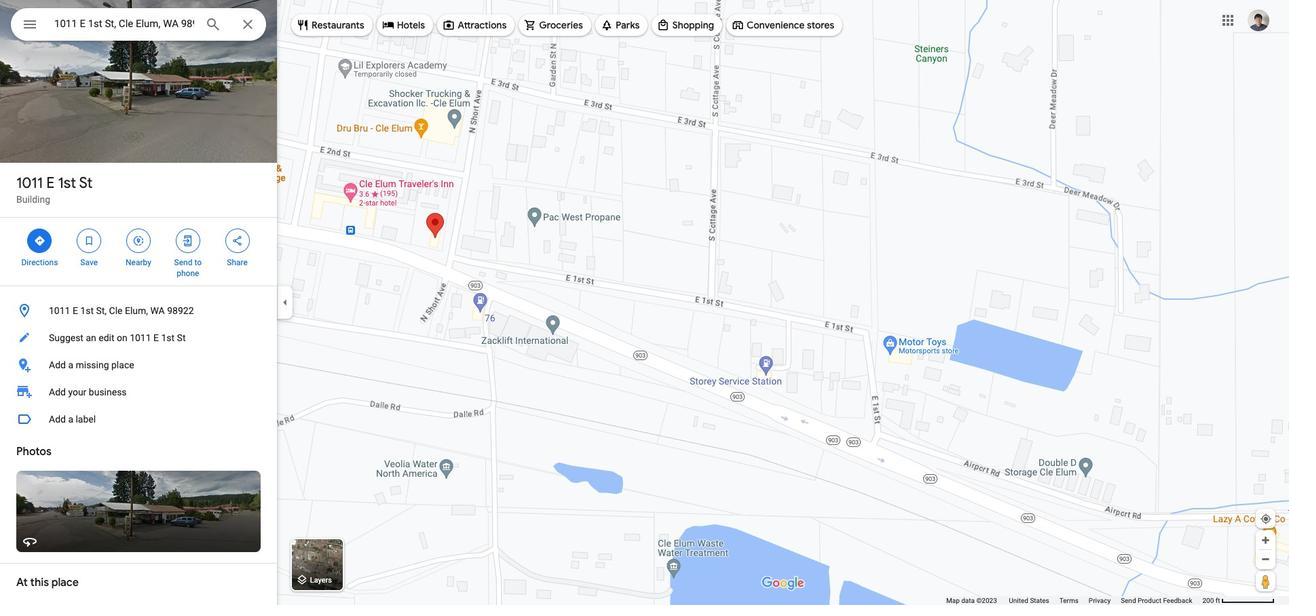 Task type: describe. For each thing, give the bounding box(es) containing it.
google account: nolan park  
(nolan.park@adept.ai) image
[[1248, 9, 1270, 31]]

missing
[[76, 360, 109, 371]]

add a label
[[49, 414, 96, 425]]

200 ft button
[[1203, 598, 1275, 605]]

add for add your business
[[49, 387, 66, 398]]


[[182, 234, 194, 249]]

zoom in image
[[1261, 536, 1271, 546]]

share
[[227, 258, 248, 268]]

stores
[[807, 19, 835, 31]]

privacy
[[1089, 598, 1111, 605]]

1011 e 1st st, cle elum, wa 98922 button
[[0, 297, 277, 325]]

restaurants
[[312, 19, 364, 31]]

send product feedback
[[1121, 598, 1193, 605]]

business
[[89, 387, 127, 398]]

shopping button
[[652, 9, 723, 41]]

200
[[1203, 598, 1214, 605]]

product
[[1138, 598, 1162, 605]]

parks button
[[595, 9, 648, 41]]

add your business link
[[0, 379, 277, 406]]

send for send product feedback
[[1121, 598, 1136, 605]]

send to phone
[[174, 258, 202, 278]]

add for add a label
[[49, 414, 66, 425]]

1011 for st
[[16, 174, 43, 193]]

convenience stores
[[747, 19, 835, 31]]

ft
[[1216, 598, 1221, 605]]

footer inside the google maps element
[[947, 597, 1203, 606]]

st inside 1011 e 1st st building
[[79, 174, 93, 193]]

1011 for st,
[[49, 306, 70, 316]]

your
[[68, 387, 86, 398]]

add your business
[[49, 387, 127, 398]]

place inside add a missing place button
[[111, 360, 134, 371]]


[[231, 234, 243, 249]]

terms
[[1060, 598, 1079, 605]]

add a missing place button
[[0, 352, 277, 379]]

united states button
[[1009, 597, 1050, 606]]

none field inside 1011 e 1st st, cle elum, wa 98922 "field"
[[54, 16, 194, 32]]

groceries
[[539, 19, 583, 31]]

photos
[[16, 445, 51, 459]]

united states
[[1009, 598, 1050, 605]]

e inside button
[[153, 333, 159, 344]]

1st for st,
[[80, 306, 94, 316]]

hotels
[[397, 19, 425, 31]]

parks
[[616, 19, 640, 31]]

zoom out image
[[1261, 555, 1271, 565]]

privacy button
[[1089, 597, 1111, 606]]

send for send to phone
[[174, 258, 192, 268]]

hotels button
[[377, 9, 433, 41]]

edit
[[99, 333, 114, 344]]

0 horizontal spatial place
[[51, 577, 79, 590]]

on
[[117, 333, 127, 344]]

1011 e 1st st, cle elum, wa 98922
[[49, 306, 194, 316]]

suggest
[[49, 333, 83, 344]]

st,
[[96, 306, 107, 316]]



Task type: locate. For each thing, give the bounding box(es) containing it.
a inside add a missing place button
[[68, 360, 73, 371]]

nearby
[[126, 258, 151, 268]]

e down the wa
[[153, 333, 159, 344]]

©2023
[[977, 598, 997, 605]]

send inside button
[[1121, 598, 1136, 605]]

elum,
[[125, 306, 148, 316]]

at
[[16, 577, 28, 590]]

None field
[[54, 16, 194, 32]]

send left product
[[1121, 598, 1136, 605]]

united
[[1009, 598, 1029, 605]]

send up phone
[[174, 258, 192, 268]]

2 horizontal spatial 1011
[[130, 333, 151, 344]]

1 horizontal spatial 1011
[[49, 306, 70, 316]]

0 vertical spatial add
[[49, 360, 66, 371]]


[[132, 234, 145, 249]]

2 vertical spatial 1011
[[130, 333, 151, 344]]

show your location image
[[1260, 513, 1273, 526]]

send product feedback button
[[1121, 597, 1193, 606]]

attractions
[[458, 19, 507, 31]]

groceries button
[[519, 9, 591, 41]]

 button
[[11, 8, 49, 43]]

st inside button
[[177, 333, 186, 344]]

e up building
[[46, 174, 55, 193]]

building
[[16, 194, 50, 205]]

place right this
[[51, 577, 79, 590]]

2 add from the top
[[49, 387, 66, 398]]

place down on
[[111, 360, 134, 371]]

2 horizontal spatial e
[[153, 333, 159, 344]]

add for add a missing place
[[49, 360, 66, 371]]

3 add from the top
[[49, 414, 66, 425]]

0 vertical spatial place
[[111, 360, 134, 371]]

a
[[68, 360, 73, 371], [68, 414, 73, 425]]

google maps element
[[0, 0, 1290, 606]]

0 vertical spatial a
[[68, 360, 73, 371]]

1st
[[58, 174, 76, 193], [80, 306, 94, 316], [161, 333, 175, 344]]

an
[[86, 333, 96, 344]]

1 horizontal spatial st
[[177, 333, 186, 344]]

add inside button
[[49, 360, 66, 371]]

st down 98922
[[177, 333, 186, 344]]

0 horizontal spatial 1st
[[58, 174, 76, 193]]

convenience
[[747, 19, 805, 31]]

data
[[962, 598, 975, 605]]

actions for 1011 e 1st st region
[[0, 218, 277, 286]]

a left label
[[68, 414, 73, 425]]

map data ©2023
[[947, 598, 999, 605]]

states
[[1030, 598, 1050, 605]]

at this place
[[16, 577, 79, 590]]

collapse side panel image
[[278, 295, 293, 310]]

1st inside button
[[161, 333, 175, 344]]

place
[[111, 360, 134, 371], [51, 577, 79, 590]]

1011 E 1st St, Cle Elum, WA 98922 field
[[11, 8, 266, 41]]

1011 up building
[[16, 174, 43, 193]]

directions
[[21, 258, 58, 268]]

1 vertical spatial place
[[51, 577, 79, 590]]

98922
[[167, 306, 194, 316]]

1011
[[16, 174, 43, 193], [49, 306, 70, 316], [130, 333, 151, 344]]

map
[[947, 598, 960, 605]]

1 horizontal spatial e
[[73, 306, 78, 316]]

0 vertical spatial send
[[174, 258, 192, 268]]

add down suggest
[[49, 360, 66, 371]]

e left the st,
[[73, 306, 78, 316]]


[[83, 234, 95, 249]]

suggest an edit on 1011 e 1st st
[[49, 333, 186, 344]]

send inside send to phone
[[174, 258, 192, 268]]

2 vertical spatial 1st
[[161, 333, 175, 344]]

1 vertical spatial e
[[73, 306, 78, 316]]

add left label
[[49, 414, 66, 425]]

a left missing
[[68, 360, 73, 371]]

1 add from the top
[[49, 360, 66, 371]]

1 horizontal spatial 1st
[[80, 306, 94, 316]]


[[22, 15, 38, 34]]

send
[[174, 258, 192, 268], [1121, 598, 1136, 605]]

1 vertical spatial 1st
[[80, 306, 94, 316]]

0 horizontal spatial 1011
[[16, 174, 43, 193]]

add inside button
[[49, 414, 66, 425]]

1st for st
[[58, 174, 76, 193]]

0 horizontal spatial e
[[46, 174, 55, 193]]

1st inside button
[[80, 306, 94, 316]]

cle
[[109, 306, 123, 316]]

st up 
[[79, 174, 93, 193]]

shopping
[[673, 19, 714, 31]]

layers
[[310, 577, 332, 586]]

1011 inside 1011 e 1st st, cle elum, wa 98922 button
[[49, 306, 70, 316]]

0 horizontal spatial st
[[79, 174, 93, 193]]

a for missing
[[68, 360, 73, 371]]

attractions button
[[437, 9, 515, 41]]

2 vertical spatial e
[[153, 333, 159, 344]]

phone
[[177, 269, 199, 278]]

1011 e 1st st building
[[16, 174, 93, 205]]

convenience stores button
[[727, 9, 843, 41]]

e inside 1011 e 1st st building
[[46, 174, 55, 193]]

1 horizontal spatial send
[[1121, 598, 1136, 605]]

add a missing place
[[49, 360, 134, 371]]

0 vertical spatial 1st
[[58, 174, 76, 193]]

footer containing map data ©2023
[[947, 597, 1203, 606]]

1011 inside 1011 e 1st st building
[[16, 174, 43, 193]]

st
[[79, 174, 93, 193], [177, 333, 186, 344]]

0 vertical spatial 1011
[[16, 174, 43, 193]]

1011 e 1st st main content
[[0, 0, 277, 606]]

e
[[46, 174, 55, 193], [73, 306, 78, 316], [153, 333, 159, 344]]

a for label
[[68, 414, 73, 425]]

show street view coverage image
[[1256, 572, 1276, 592]]

2 a from the top
[[68, 414, 73, 425]]

e inside button
[[73, 306, 78, 316]]

a inside add a label button
[[68, 414, 73, 425]]

1 a from the top
[[68, 360, 73, 371]]

e for st
[[46, 174, 55, 193]]

1 vertical spatial st
[[177, 333, 186, 344]]

 search field
[[11, 8, 266, 43]]

1 vertical spatial send
[[1121, 598, 1136, 605]]

0 vertical spatial e
[[46, 174, 55, 193]]

footer
[[947, 597, 1203, 606]]

0 vertical spatial st
[[79, 174, 93, 193]]

2 vertical spatial add
[[49, 414, 66, 425]]


[[34, 234, 46, 249]]

1011 right on
[[130, 333, 151, 344]]

2 horizontal spatial 1st
[[161, 333, 175, 344]]

feedback
[[1164, 598, 1193, 605]]

1 vertical spatial a
[[68, 414, 73, 425]]

add
[[49, 360, 66, 371], [49, 387, 66, 398], [49, 414, 66, 425]]

1011 up suggest
[[49, 306, 70, 316]]

suggest an edit on 1011 e 1st st button
[[0, 325, 277, 352]]

1 vertical spatial 1011
[[49, 306, 70, 316]]

terms button
[[1060, 597, 1079, 606]]

this
[[30, 577, 49, 590]]

add left your
[[49, 387, 66, 398]]

save
[[80, 258, 98, 268]]

200 ft
[[1203, 598, 1221, 605]]

e for st,
[[73, 306, 78, 316]]

add a label button
[[0, 406, 277, 433]]

1st inside 1011 e 1st st building
[[58, 174, 76, 193]]

restaurants button
[[291, 9, 373, 41]]

1 vertical spatial add
[[49, 387, 66, 398]]

1011 inside suggest an edit on 1011 e 1st st button
[[130, 333, 151, 344]]

0 horizontal spatial send
[[174, 258, 192, 268]]

to
[[194, 258, 202, 268]]

wa
[[150, 306, 165, 316]]

label
[[76, 414, 96, 425]]

1 horizontal spatial place
[[111, 360, 134, 371]]



Task type: vqa. For each thing, say whether or not it's contained in the screenshot.
left options
no



